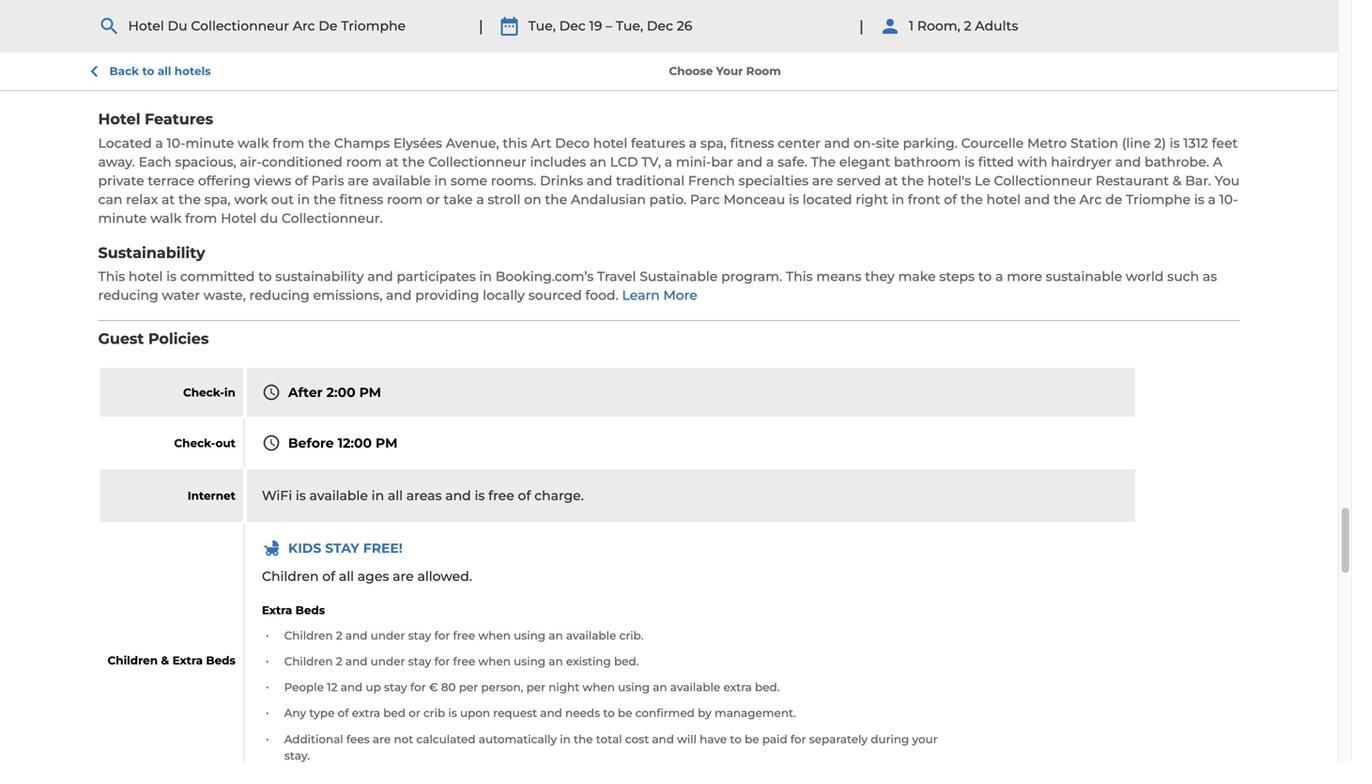 Task type: vqa. For each thing, say whether or not it's contained in the screenshot.
the left bed.
yes



Task type: describe. For each thing, give the bounding box(es) containing it.
in up collectionneur. on the left top of the page
[[297, 191, 310, 207]]

1 horizontal spatial extra
[[724, 681, 752, 695]]

about for about the hotel
[[98, 60, 171, 88]]

champs
[[334, 135, 390, 151]]

type
[[309, 707, 335, 721]]

triomphe inside hotel features located a 10-minute walk from the champs elysées avenue, this art deco hotel features a spa, fitness center and on-site parking. courcelle metro station (line 2) is 1312 feet away. each spacious, air-conditioned room at the collectionneur includes an lcd tv, a mini-bar and a safe. the elegant bathroom is fitted with hairdryer and bathrobe. a private terrace offering views of paris are available in some rooms. drinks and traditional french specialties are served at the hotel's le collectionneur restaurant & bar. you can relax at the spa, work out in the fitness room or take a stroll on the andalusian patio. parc monceau is located right in front of the hotel and the arc de triomphe is a 10- minute walk from hotel du collectionneur.
[[1126, 191, 1191, 207]]

under for children 2 and under stay for free when using an existing bed.
[[371, 655, 405, 669]]

free for available
[[453, 629, 475, 643]]

0 vertical spatial spa,
[[701, 135, 727, 151]]

1 vertical spatial spa,
[[204, 191, 231, 207]]

hotel down work
[[221, 210, 257, 226]]

using for existing
[[514, 655, 546, 669]]

center
[[778, 135, 821, 151]]

an inside hotel features located a 10-minute walk from the champs elysées avenue, this art deco hotel features a spa, fitness center and on-site parking. courcelle metro station (line 2) is 1312 feet away. each spacious, air-conditioned room at the collectionneur includes an lcd tv, a mini-bar and a safe. the elegant bathroom is fitted with hairdryer and bathrobe. a private terrace offering views of paris are available in some rooms. drinks and traditional french specialties are served at the hotel's le collectionneur restaurant & bar. you can relax at the spa, work out in the fitness room or take a stroll on the andalusian patio. parc monceau is located right in front of the hotel and the arc de triomphe is a 10- minute walk from hotel du collectionneur.
[[590, 154, 607, 170]]

ages
[[358, 569, 389, 585]]

on
[[524, 191, 542, 207]]

before 12:00 pm row
[[100, 419, 1137, 468]]

features
[[145, 110, 213, 128]]

in inside this hotel is committed to sustainability and participates in booking.com's travel sustainable program. this means they make steps to a more sustainable world such as reducing water waste, reducing emissions, and providing locally sourced food.
[[480, 269, 492, 285]]

–
[[606, 18, 613, 34]]

includes
[[530, 154, 586, 170]]

safe.
[[778, 154, 808, 170]]

12:00
[[338, 435, 372, 451]]

all for ages
[[339, 569, 354, 585]]

are right ages
[[393, 569, 414, 585]]

stroll
[[488, 191, 521, 207]]

hotel up the located
[[98, 110, 140, 128]]

a up the each
[[155, 135, 163, 151]]

patio.
[[650, 191, 687, 207]]

any
[[284, 707, 306, 721]]

2:00
[[327, 385, 356, 400]]

be inside the "additional fees are not calculated automatically in the total cost and will have to be paid for separately during your stay."
[[745, 733, 760, 747]]

booking.com's
[[496, 269, 594, 285]]

pm for after 2:00 pm
[[359, 385, 381, 400]]

and inside row
[[445, 488, 471, 504]]

the
[[811, 154, 836, 170]]

world
[[1126, 269, 1164, 285]]

arc inside hotel features located a 10-minute walk from the champs elysées avenue, this art deco hotel features a spa, fitness center and on-site parking. courcelle metro station (line 2) is 1312 feet away. each spacious, air-conditioned room at the collectionneur includes an lcd tv, a mini-bar and a safe. the elegant bathroom is fitted with hairdryer and bathrobe. a private terrace offering views of paris are available in some rooms. drinks and traditional french specialties are served at the hotel's le collectionneur restaurant & bar. you can relax at the spa, work out in the fitness room or take a stroll on the andalusian patio. parc monceau is located right in front of the hotel and the arc de triomphe is a 10- minute walk from hotel du collectionneur.
[[1080, 191, 1102, 207]]

back
[[109, 64, 139, 78]]

stay for children 2 and under stay for free when using an existing bed.
[[408, 655, 431, 669]]

is right 2)
[[1170, 135, 1180, 151]]

the inside the "additional fees are not calculated automatically in the total cost and will have to be paid for separately during your stay."
[[574, 733, 593, 747]]

1 dec from the left
[[559, 18, 586, 34]]

stay for people 12 and up stay for € 80 per person, per night when using an available extra bed.
[[384, 681, 407, 695]]

0 vertical spatial at
[[386, 154, 399, 170]]

amenities button
[[365, 1, 478, 51]]

2 vertical spatial when
[[583, 681, 615, 695]]

program.
[[722, 269, 783, 285]]

learn
[[622, 288, 660, 304]]

participates
[[397, 269, 476, 285]]

rooms button
[[272, 1, 364, 51]]

rooms.
[[491, 173, 537, 189]]

the down terrace
[[178, 191, 201, 207]]

avenue,
[[446, 135, 499, 151]]

2)
[[1155, 135, 1167, 151]]

2 reducing from the left
[[249, 288, 310, 304]]

work
[[234, 191, 268, 207]]

sustainable
[[1046, 269, 1123, 285]]

0 horizontal spatial 10-
[[167, 135, 186, 151]]

0 vertical spatial minute
[[186, 135, 234, 151]]

with
[[1018, 154, 1048, 170]]

crib.
[[619, 629, 644, 643]]

the up front
[[902, 173, 924, 189]]

1 horizontal spatial hotel
[[593, 135, 628, 151]]

available inside row
[[310, 488, 368, 504]]

1 per from the left
[[459, 681, 478, 695]]

stay.
[[284, 749, 310, 763]]

parc
[[690, 191, 720, 207]]

to right steps
[[979, 269, 992, 285]]

1 vertical spatial room
[[387, 191, 423, 207]]

sustainability
[[275, 269, 364, 285]]

they
[[865, 269, 895, 285]]

1 vertical spatial extra
[[172, 654, 203, 668]]

waste,
[[204, 288, 246, 304]]

away.
[[98, 154, 135, 170]]

any type of extra bed or crib is upon request and needs to be confirmed by management.
[[284, 707, 796, 721]]

means
[[817, 269, 862, 285]]

to up total
[[603, 707, 615, 721]]

a down some
[[476, 191, 484, 207]]

the down paris
[[314, 191, 336, 207]]

learn more
[[622, 288, 698, 304]]

each
[[139, 154, 172, 170]]

specialties
[[739, 173, 809, 189]]

a up specialties
[[766, 154, 774, 170]]

bar.
[[1186, 173, 1212, 189]]

is inside this hotel is committed to sustainability and participates in booking.com's travel sustainable program. this means they make steps to a more sustainable world such as reducing water waste, reducing emissions, and providing locally sourced food.
[[166, 269, 177, 285]]

0 horizontal spatial be
[[618, 707, 633, 721]]

(line
[[1122, 135, 1151, 151]]

additional fees are not calculated automatically in the total cost and will have to be paid for separately during your stay.
[[284, 733, 938, 763]]

map button
[[670, 1, 745, 51]]

12
[[327, 681, 338, 695]]

& for children & extra beds
[[161, 654, 169, 668]]

$ 2926 $ 2676
[[965, 10, 1068, 38]]

steps
[[940, 269, 975, 285]]

fitted
[[979, 154, 1014, 170]]

to right committed
[[258, 269, 272, 285]]

2 vertical spatial using
[[618, 681, 650, 695]]

wifi
[[262, 488, 292, 504]]

using for available
[[514, 629, 546, 643]]

hotel left du
[[128, 18, 164, 34]]

collectionneur.
[[282, 210, 383, 226]]

station
[[1071, 135, 1119, 151]]

after 2:00 pm row
[[100, 368, 1137, 417]]

& for overview & photos
[[188, 18, 197, 34]]

policies
[[148, 329, 209, 348]]

0 horizontal spatial or
[[409, 707, 421, 721]]

2 tue, from the left
[[616, 18, 644, 34]]

2 horizontal spatial hotel
[[987, 191, 1021, 207]]

a up mini-
[[689, 135, 697, 151]]

of down hotel's
[[944, 191, 957, 207]]

the up "features"
[[177, 60, 217, 88]]

you
[[1215, 173, 1240, 189]]

paris
[[312, 173, 344, 189]]

by
[[698, 707, 712, 721]]

2 for children 2 and under stay for free when using an existing bed.
[[336, 655, 343, 669]]

needs
[[565, 707, 600, 721]]

in inside after 2:00 pm row
[[224, 386, 236, 399]]

row group containing after 2:00 pm
[[100, 368, 1137, 764]]

before
[[288, 435, 334, 451]]

reviews
[[591, 18, 646, 34]]

1 horizontal spatial 10-
[[1220, 191, 1239, 207]]

a down bar.
[[1208, 191, 1216, 207]]

du
[[168, 18, 187, 34]]

2 horizontal spatial collectionneur
[[994, 173, 1093, 189]]

located
[[98, 135, 152, 151]]

photos
[[200, 18, 247, 34]]

0 vertical spatial beds
[[296, 604, 325, 618]]

children for children of all ages are allowed.
[[262, 569, 319, 585]]

1 horizontal spatial $
[[1004, 13, 1011, 27]]

of down 'stay'
[[322, 569, 335, 585]]

in inside the "additional fees are not calculated automatically in the total cost and will have to be paid for separately during your stay."
[[560, 733, 571, 747]]

extra beds
[[262, 604, 325, 618]]

a
[[1213, 154, 1223, 170]]

are down the 'the'
[[812, 173, 834, 189]]

0 horizontal spatial triomphe
[[341, 18, 406, 34]]

is right 'crib'
[[448, 707, 457, 721]]

existing
[[566, 655, 611, 669]]

0 vertical spatial extra
[[262, 604, 292, 618]]

all for hotels
[[158, 64, 171, 78]]

person,
[[481, 681, 524, 695]]

fees
[[346, 733, 370, 747]]

check- for before 12:00 pm
[[174, 437, 216, 450]]

back to all hotels
[[109, 64, 211, 78]]

after
[[288, 385, 323, 400]]

site
[[876, 135, 900, 151]]

will
[[677, 733, 697, 747]]

under for children 2 and under stay for free when using an available crib.
[[371, 629, 405, 643]]

offering
[[198, 173, 251, 189]]

sourced
[[529, 288, 582, 304]]

0 horizontal spatial minute
[[98, 210, 147, 226]]

deco
[[555, 135, 590, 151]]

tv,
[[642, 154, 661, 170]]

andalusian
[[571, 191, 646, 207]]

separately
[[809, 733, 868, 747]]

de
[[319, 18, 338, 34]]

bathroom
[[894, 154, 961, 170]]

in up take
[[435, 173, 447, 189]]

all inside row
[[388, 488, 403, 504]]

1 tue, from the left
[[528, 18, 556, 34]]

traditional
[[616, 173, 685, 189]]



Task type: locate. For each thing, give the bounding box(es) containing it.
room down "champs"
[[346, 154, 382, 170]]

about down overview
[[98, 60, 171, 88]]

from down offering
[[185, 210, 217, 226]]

about
[[503, 18, 544, 34], [98, 60, 171, 88]]

collectionneur down with on the top of the page
[[994, 173, 1093, 189]]

kids
[[288, 540, 322, 556]]

1 horizontal spatial at
[[386, 154, 399, 170]]

free
[[489, 488, 515, 504], [453, 629, 475, 643], [453, 655, 475, 669]]

2 for children 2 and under stay for free when using an available crib.
[[336, 629, 343, 643]]

1 vertical spatial be
[[745, 733, 760, 747]]

are inside the "additional fees are not calculated automatically in the total cost and will have to be paid for separately during your stay."
[[373, 733, 391, 747]]

| left 1
[[860, 17, 864, 35]]

free left "charge."
[[489, 488, 515, 504]]

wifi is available in all areas and is free of charge. row
[[100, 470, 1137, 522]]

art
[[531, 135, 552, 151]]

in inside wifi is available in all areas and is free of charge. row
[[372, 488, 384, 504]]

a inside this hotel is committed to sustainability and participates in booking.com's travel sustainable program. this means they make steps to a more sustainable world such as reducing water waste, reducing emissions, and providing locally sourced food.
[[996, 269, 1004, 285]]

this
[[98, 269, 125, 285], [786, 269, 813, 285]]

26
[[677, 18, 693, 34]]

0 horizontal spatial arc
[[293, 18, 315, 34]]

at down terrace
[[162, 191, 175, 207]]

more
[[1007, 269, 1043, 285]]

in right right
[[892, 191, 905, 207]]

1 horizontal spatial spa,
[[701, 135, 727, 151]]

1 horizontal spatial per
[[527, 681, 546, 695]]

pm for before 12:00 pm
[[376, 435, 398, 451]]

map
[[693, 18, 722, 34]]

2
[[964, 18, 972, 34], [336, 629, 343, 643], [336, 655, 343, 669]]

the
[[177, 60, 217, 88], [308, 135, 331, 151], [402, 154, 425, 170], [902, 173, 924, 189], [178, 191, 201, 207], [314, 191, 336, 207], [545, 191, 568, 207], [961, 191, 983, 207], [1054, 191, 1076, 207], [574, 733, 593, 747]]

all left areas
[[388, 488, 403, 504]]

pm
[[359, 385, 381, 400], [376, 435, 398, 451]]

the down le
[[961, 191, 983, 207]]

walk down relax
[[150, 210, 182, 226]]

free down children 2 and under stay for free when using an available crib.
[[453, 655, 475, 669]]

to inside the "additional fees are not calculated automatically in the total cost and will have to be paid for separately during your stay."
[[730, 733, 742, 747]]

or
[[426, 191, 440, 207], [409, 707, 421, 721]]

of down conditioned at the top
[[295, 173, 308, 189]]

0 vertical spatial out
[[271, 191, 294, 207]]

1 horizontal spatial about
[[503, 18, 544, 34]]

0 vertical spatial bed.
[[614, 655, 639, 669]]

1 under from the top
[[371, 629, 405, 643]]

relax
[[126, 191, 158, 207]]

reviews button
[[569, 1, 668, 51]]

is up le
[[965, 154, 975, 170]]

0 horizontal spatial |
[[479, 17, 483, 35]]

take
[[444, 191, 473, 207]]

the down hairdryer
[[1054, 191, 1076, 207]]

1 vertical spatial or
[[409, 707, 421, 721]]

fitness up collectionneur. on the left top of the page
[[340, 191, 384, 207]]

arc left the de
[[293, 18, 315, 34]]

2926
[[971, 20, 998, 33]]

overview
[[122, 18, 184, 34]]

available up existing
[[566, 629, 616, 643]]

the down drinks
[[545, 191, 568, 207]]

are right paris
[[348, 173, 369, 189]]

to right back
[[142, 64, 154, 78]]

0 vertical spatial room
[[346, 154, 382, 170]]

for for night
[[410, 681, 426, 695]]

bathrobe.
[[1145, 154, 1210, 170]]

for up children 2 and under stay for free when using an existing bed.
[[435, 629, 450, 643]]

is right wifi
[[296, 488, 306, 504]]

2 | from the left
[[860, 17, 864, 35]]

under
[[371, 629, 405, 643], [371, 655, 405, 669]]

$ right 2926
[[1004, 13, 1011, 27]]

0 vertical spatial free
[[489, 488, 515, 504]]

| for 1 room, 2 adults
[[860, 17, 864, 35]]

the down elysées
[[402, 154, 425, 170]]

or inside hotel features located a 10-minute walk from the champs elysées avenue, this art deco hotel features a spa, fitness center and on-site parking. courcelle metro station (line 2) is 1312 feet away. each spacious, air-conditioned room at the collectionneur includes an lcd tv, a mini-bar and a safe. the elegant bathroom is fitted with hairdryer and bathrobe. a private terrace offering views of paris are available in some rooms. drinks and traditional french specialties are served at the hotel's le collectionneur restaurant & bar. you can relax at the spa, work out in the fitness room or take a stroll on the andalusian patio. parc monceau is located right in front of the hotel and the arc de triomphe is a 10- minute walk from hotel du collectionneur.
[[426, 191, 440, 207]]

pm inside row
[[359, 385, 381, 400]]

when up children 2 and under stay for free when using an existing bed.
[[479, 629, 511, 643]]

crib
[[424, 707, 445, 721]]

0 vertical spatial 2
[[964, 18, 972, 34]]

calculated
[[417, 733, 476, 747]]

hotel du collectionneur arc de triomphe
[[128, 18, 406, 34]]

1 horizontal spatial tue,
[[616, 18, 644, 34]]

people 12 and up stay for € 80 per person, per night when using an available extra bed.
[[284, 681, 780, 695]]

2 per from the left
[[527, 681, 546, 695]]

about inside button
[[503, 18, 544, 34]]

more
[[664, 288, 698, 304]]

extra down up
[[352, 707, 380, 721]]

metro
[[1028, 135, 1067, 151]]

extra
[[724, 681, 752, 695], [352, 707, 380, 721]]

1 horizontal spatial from
[[272, 135, 305, 151]]

2 horizontal spatial &
[[1173, 173, 1182, 189]]

1 room, 2 adults
[[909, 18, 1019, 34]]

1 vertical spatial when
[[479, 655, 511, 669]]

1 vertical spatial about
[[98, 60, 171, 88]]

such
[[1168, 269, 1200, 285]]

per right € 80
[[459, 681, 478, 695]]

guest policies
[[98, 329, 209, 348]]

out down views
[[271, 191, 294, 207]]

1 vertical spatial hotel
[[987, 191, 1021, 207]]

feet
[[1212, 135, 1238, 151]]

choose
[[669, 64, 713, 78]]

is down specialties
[[789, 191, 799, 207]]

0 horizontal spatial fitness
[[340, 191, 384, 207]]

0 vertical spatial or
[[426, 191, 440, 207]]

1 vertical spatial check-
[[174, 437, 216, 450]]

children for children 2 and under stay for free when using an existing bed.
[[284, 655, 333, 669]]

minute down can
[[98, 210, 147, 226]]

2 vertical spatial &
[[161, 654, 169, 668]]

spa, down offering
[[204, 191, 231, 207]]

bed. down crib.
[[614, 655, 639, 669]]

0 horizontal spatial $
[[965, 21, 969, 30]]

row group
[[100, 368, 1137, 764]]

front
[[908, 191, 941, 207]]

can
[[98, 191, 122, 207]]

for right paid
[[791, 733, 806, 747]]

free up children 2 and under stay for free when using an existing bed.
[[453, 629, 475, 643]]

$ left 2926
[[965, 21, 969, 30]]

1 horizontal spatial this
[[786, 269, 813, 285]]

people
[[284, 681, 324, 695]]

courcelle
[[962, 135, 1024, 151]]

2 this from the left
[[786, 269, 813, 285]]

dec left 19
[[559, 18, 586, 34]]

stay
[[325, 540, 360, 556]]

0 vertical spatial using
[[514, 629, 546, 643]]

0 vertical spatial walk
[[238, 135, 269, 151]]

pm right 2:00
[[359, 385, 381, 400]]

children for children & extra beds
[[108, 654, 158, 668]]

the left total
[[574, 733, 593, 747]]

dec
[[559, 18, 586, 34], [647, 18, 673, 34]]

tab list
[[98, 0, 746, 51]]

minute
[[186, 135, 234, 151], [98, 210, 147, 226]]

to inside button
[[142, 64, 154, 78]]

2 vertical spatial free
[[453, 655, 475, 669]]

1 vertical spatial from
[[185, 210, 217, 226]]

a
[[155, 135, 163, 151], [689, 135, 697, 151], [665, 154, 673, 170], [766, 154, 774, 170], [476, 191, 484, 207], [1208, 191, 1216, 207], [996, 269, 1004, 285]]

arc left 'de'
[[1080, 191, 1102, 207]]

2 vertical spatial at
[[162, 191, 175, 207]]

available down elysées
[[372, 173, 431, 189]]

1 horizontal spatial out
[[271, 191, 294, 207]]

2 vertical spatial stay
[[384, 681, 407, 695]]

food.
[[586, 288, 619, 304]]

0 horizontal spatial out
[[216, 437, 236, 450]]

& inside 'button'
[[188, 18, 197, 34]]

1 vertical spatial collectionneur
[[428, 154, 527, 170]]

2 vertical spatial hotel
[[129, 269, 163, 285]]

drinks
[[540, 173, 583, 189]]

hotel down le
[[987, 191, 1021, 207]]

tue, left 19
[[528, 18, 556, 34]]

spa,
[[701, 135, 727, 151], [204, 191, 231, 207]]

for inside the "additional fees are not calculated automatically in the total cost and will have to be paid for separately during your stay."
[[791, 733, 806, 747]]

reducing down sustainability
[[249, 288, 310, 304]]

about for about
[[503, 18, 544, 34]]

| for tue, dec 19 – tue, dec 26
[[479, 17, 483, 35]]

of right type
[[338, 707, 349, 721]]

an
[[590, 154, 607, 170], [549, 629, 563, 643], [549, 655, 563, 669], [653, 681, 667, 695]]

check-in
[[183, 386, 236, 399]]

check- inside after 2:00 pm row
[[183, 386, 224, 399]]

free for existing
[[453, 655, 475, 669]]

1 vertical spatial bed.
[[755, 681, 780, 695]]

0 vertical spatial collectionneur
[[191, 18, 289, 34]]

1 vertical spatial beds
[[206, 654, 236, 668]]

when for available
[[479, 629, 511, 643]]

providing
[[415, 288, 479, 304]]

0 horizontal spatial at
[[162, 191, 175, 207]]

check-out
[[174, 437, 236, 450]]

1 vertical spatial extra
[[352, 707, 380, 721]]

additional
[[284, 733, 343, 747]]

management.
[[715, 707, 796, 721]]

2 vertical spatial 2
[[336, 655, 343, 669]]

0 vertical spatial be
[[618, 707, 633, 721]]

0 horizontal spatial this
[[98, 269, 125, 285]]

arc
[[293, 18, 315, 34], [1080, 191, 1102, 207]]

le
[[975, 173, 991, 189]]

all left ages
[[339, 569, 354, 585]]

bar
[[711, 154, 734, 170]]

0 horizontal spatial &
[[161, 654, 169, 668]]

are left not
[[373, 733, 391, 747]]

extra up management.
[[724, 681, 752, 695]]

1 horizontal spatial all
[[339, 569, 354, 585]]

1 vertical spatial 2
[[336, 629, 343, 643]]

all inside button
[[158, 64, 171, 78]]

row
[[100, 524, 1137, 764]]

hotel down 'hotel du collectionneur arc de triomphe'
[[224, 60, 287, 88]]

1 horizontal spatial |
[[860, 17, 864, 35]]

0 vertical spatial fitness
[[730, 135, 774, 151]]

0 horizontal spatial collectionneur
[[191, 18, 289, 34]]

reducing up guest
[[98, 288, 158, 304]]

spa, up bar
[[701, 135, 727, 151]]

from up conditioned at the top
[[272, 135, 305, 151]]

collectionneur down avenue,
[[428, 154, 527, 170]]

1 vertical spatial triomphe
[[1126, 191, 1191, 207]]

night
[[549, 681, 580, 695]]

1 vertical spatial using
[[514, 655, 546, 669]]

stay up children 2 and under stay for free when using an existing bed.
[[408, 629, 431, 643]]

out down the check-in on the left bottom
[[216, 437, 236, 450]]

0 horizontal spatial extra
[[352, 707, 380, 721]]

0 vertical spatial when
[[479, 629, 511, 643]]

overview & photos
[[122, 18, 247, 34]]

adults
[[975, 18, 1019, 34]]

out inside hotel features located a 10-minute walk from the champs elysées avenue, this art deco hotel features a spa, fitness center and on-site parking. courcelle metro station (line 2) is 1312 feet away. each spacious, air-conditioned room at the collectionneur includes an lcd tv, a mini-bar and a safe. the elegant bathroom is fitted with hairdryer and bathrobe. a private terrace offering views of paris are available in some rooms. drinks and traditional french specialties are served at the hotel's le collectionneur restaurant & bar. you can relax at the spa, work out in the fitness room or take a stroll on the andalusian patio. parc monceau is located right in front of the hotel and the arc de triomphe is a 10- minute walk from hotel du collectionneur.
[[271, 191, 294, 207]]

to right the have
[[730, 733, 742, 747]]

of inside wifi is available in all areas and is free of charge. row
[[518, 488, 531, 504]]

1 vertical spatial pm
[[376, 435, 398, 451]]

0 horizontal spatial bed.
[[614, 655, 639, 669]]

check- for after 2:00 pm
[[183, 386, 224, 399]]

1 vertical spatial walk
[[150, 210, 182, 226]]

1312
[[1184, 135, 1209, 151]]

hairdryer
[[1051, 154, 1112, 170]]

the up conditioned at the top
[[308, 135, 331, 151]]

1 horizontal spatial reducing
[[249, 288, 310, 304]]

0 horizontal spatial room
[[346, 154, 382, 170]]

in down needs
[[560, 733, 571, 747]]

& inside row group
[[161, 654, 169, 668]]

0 horizontal spatial hotel
[[129, 269, 163, 285]]

1 horizontal spatial walk
[[238, 135, 269, 151]]

2 horizontal spatial at
[[885, 173, 898, 189]]

triomphe right the de
[[341, 18, 406, 34]]

hotel inside this hotel is committed to sustainability and participates in booking.com's travel sustainable program. this means they make steps to a more sustainable world such as reducing water waste, reducing emissions, and providing locally sourced food.
[[129, 269, 163, 285]]

for for existing
[[435, 655, 450, 669]]

room
[[747, 64, 781, 78]]

tab list containing overview & photos
[[98, 0, 746, 51]]

1 this from the left
[[98, 269, 125, 285]]

children 2 and under stay for free when using an available crib.
[[284, 629, 644, 643]]

locally
[[483, 288, 525, 304]]

amenities
[[388, 18, 456, 34]]

2 horizontal spatial all
[[388, 488, 403, 504]]

0 horizontal spatial reducing
[[98, 288, 158, 304]]

located
[[803, 191, 853, 207]]

pm right 12:00
[[376, 435, 398, 451]]

1 vertical spatial &
[[1173, 173, 1182, 189]]

0 horizontal spatial all
[[158, 64, 171, 78]]

10- down "features"
[[167, 135, 186, 151]]

stay right up
[[384, 681, 407, 695]]

1
[[909, 18, 914, 34]]

0 vertical spatial &
[[188, 18, 197, 34]]

in up check-out
[[224, 386, 236, 399]]

1 horizontal spatial triomphe
[[1126, 191, 1191, 207]]

1 vertical spatial out
[[216, 437, 236, 450]]

available inside hotel features located a 10-minute walk from the champs elysées avenue, this art deco hotel features a spa, fitness center and on-site parking. courcelle metro station (line 2) is 1312 feet away. each spacious, air-conditioned room at the collectionneur includes an lcd tv, a mini-bar and a safe. the elegant bathroom is fitted with hairdryer and bathrobe. a private terrace offering views of paris are available in some rooms. drinks and traditional french specialties are served at the hotel's le collectionneur restaurant & bar. you can relax at the spa, work out in the fitness room or take a stroll on the andalusian patio. parc monceau is located right in front of the hotel and the arc de triomphe is a 10- minute walk from hotel du collectionneur.
[[372, 173, 431, 189]]

stay for children 2 and under stay for free when using an available crib.
[[408, 629, 431, 643]]

have
[[700, 733, 727, 747]]

0 vertical spatial check-
[[183, 386, 224, 399]]

during
[[871, 733, 910, 747]]

for left € 80
[[410, 681, 426, 695]]

per up any type of extra bed or crib is upon request and needs to be confirmed by management.
[[527, 681, 546, 695]]

when up person,
[[479, 655, 511, 669]]

0 horizontal spatial extra
[[172, 654, 203, 668]]

make
[[899, 269, 936, 285]]

fitness
[[730, 135, 774, 151], [340, 191, 384, 207]]

is right areas
[[475, 488, 485, 504]]

paid
[[763, 733, 788, 747]]

collectionneur right du
[[191, 18, 289, 34]]

0 horizontal spatial about
[[98, 60, 171, 88]]

in up locally
[[480, 269, 492, 285]]

1 vertical spatial fitness
[[340, 191, 384, 207]]

1 horizontal spatial bed.
[[755, 681, 780, 695]]

1 horizontal spatial beds
[[296, 604, 325, 618]]

1 | from the left
[[479, 17, 483, 35]]

2 dec from the left
[[647, 18, 673, 34]]

your
[[716, 64, 743, 78]]

spacious,
[[175, 154, 236, 170]]

about left 19
[[503, 18, 544, 34]]

for
[[435, 629, 450, 643], [435, 655, 450, 669], [410, 681, 426, 695], [791, 733, 806, 747]]

pm inside row
[[376, 435, 398, 451]]

triomphe down restaurant
[[1126, 191, 1191, 207]]

1 vertical spatial at
[[885, 173, 898, 189]]

available up by
[[670, 681, 721, 695]]

out inside before 12:00 pm row
[[216, 437, 236, 450]]

is down bar.
[[1195, 191, 1205, 207]]

1 vertical spatial arc
[[1080, 191, 1102, 207]]

0 horizontal spatial walk
[[150, 210, 182, 226]]

check- inside before 12:00 pm row
[[174, 437, 216, 450]]

1 horizontal spatial dec
[[647, 18, 673, 34]]

0 vertical spatial 10-
[[167, 135, 186, 151]]

for up € 80
[[435, 655, 450, 669]]

fitness up bar
[[730, 135, 774, 151]]

1 vertical spatial stay
[[408, 655, 431, 669]]

is up water
[[166, 269, 177, 285]]

0 vertical spatial stay
[[408, 629, 431, 643]]

row containing kids stay free!
[[100, 524, 1137, 764]]

for for available
[[435, 629, 450, 643]]

children for children 2 and under stay for free when using an available crib.
[[284, 629, 333, 643]]

views
[[254, 173, 291, 189]]

free!
[[363, 540, 403, 556]]

0 vertical spatial from
[[272, 135, 305, 151]]

1 horizontal spatial or
[[426, 191, 440, 207]]

restaurant
[[1096, 173, 1170, 189]]

using
[[514, 629, 546, 643], [514, 655, 546, 669], [618, 681, 650, 695]]

in left areas
[[372, 488, 384, 504]]

1 vertical spatial free
[[453, 629, 475, 643]]

walk up air-
[[238, 135, 269, 151]]

when
[[479, 629, 511, 643], [479, 655, 511, 669], [583, 681, 615, 695]]

1 reducing from the left
[[98, 288, 158, 304]]

hotel up lcd
[[593, 135, 628, 151]]

check- down the check-in on the left bottom
[[174, 437, 216, 450]]

and inside the "additional fees are not calculated automatically in the total cost and will have to be paid for separately during your stay."
[[652, 733, 674, 747]]

travel
[[597, 269, 636, 285]]

children of all ages are allowed.
[[262, 569, 472, 585]]

sustainable
[[640, 269, 718, 285]]

1 horizontal spatial minute
[[186, 135, 234, 151]]

tue, right –
[[616, 18, 644, 34]]

a right the tv,
[[665, 154, 673, 170]]

bed. up management.
[[755, 681, 780, 695]]

at up right
[[885, 173, 898, 189]]

1 vertical spatial 10-
[[1220, 191, 1239, 207]]

when for existing
[[479, 655, 511, 669]]

this down sustainability
[[98, 269, 125, 285]]

& inside hotel features located a 10-minute walk from the champs elysées avenue, this art deco hotel features a spa, fitness center and on-site parking. courcelle metro station (line 2) is 1312 feet away. each spacious, air-conditioned room at the collectionneur includes an lcd tv, a mini-bar and a safe. the elegant bathroom is fitted with hairdryer and bathrobe. a private terrace offering views of paris are available in some rooms. drinks and traditional french specialties are served at the hotel's le collectionneur restaurant & bar. you can relax at the spa, work out in the fitness room or take a stroll on the andalusian patio. parc monceau is located right in front of the hotel and the arc de triomphe is a 10- minute walk from hotel du collectionneur.
[[1173, 173, 1182, 189]]

1 horizontal spatial fitness
[[730, 135, 774, 151]]

2 under from the top
[[371, 655, 405, 669]]

emissions,
[[313, 288, 383, 304]]

0 vertical spatial extra
[[724, 681, 752, 695]]



